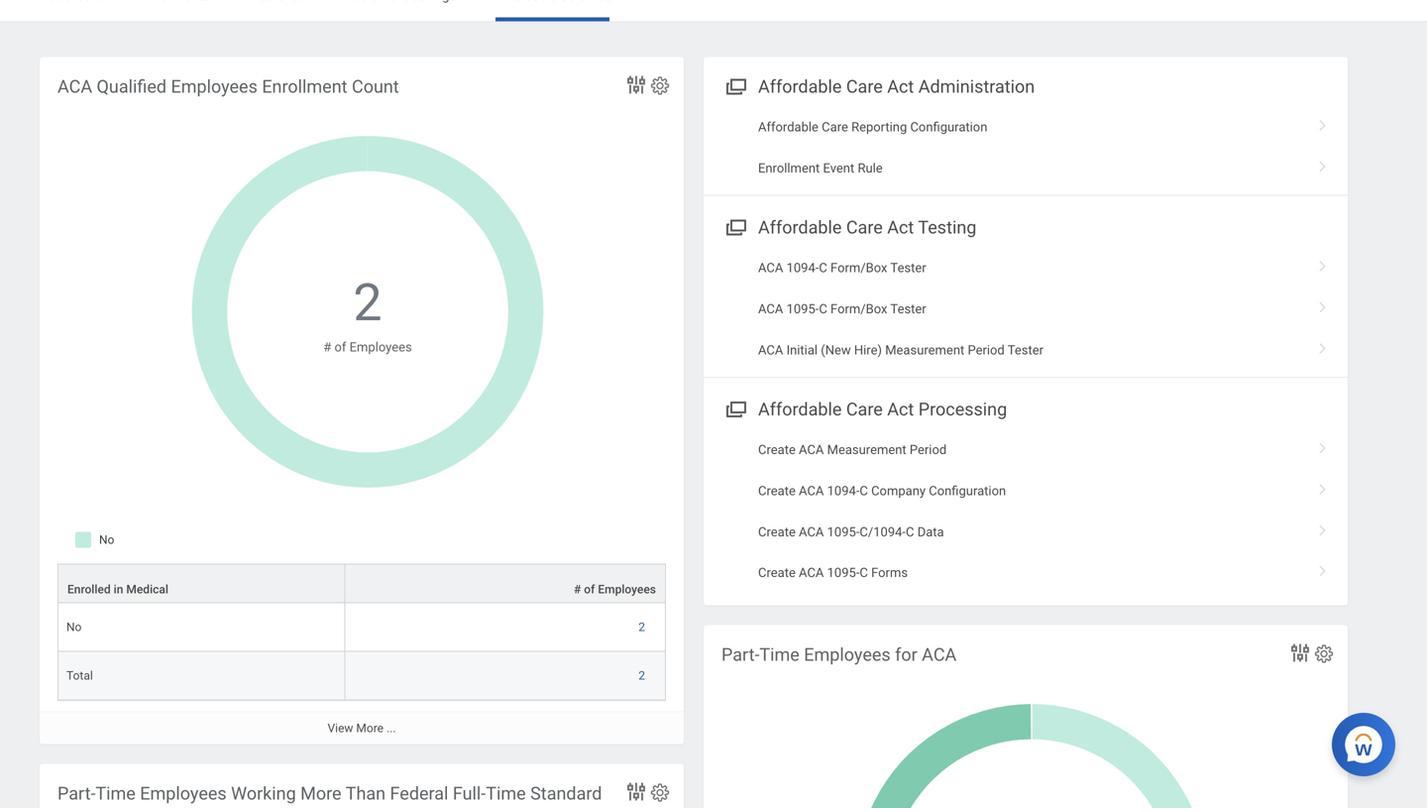 Task type: describe. For each thing, give the bounding box(es) containing it.
c up (new
[[819, 301, 828, 316]]

company
[[872, 483, 926, 498]]

aca initial (new hire) measurement period tester
[[759, 342, 1044, 357]]

aca qualified employees enrollment count
[[58, 76, 399, 97]]

0 vertical spatial configuration
[[911, 120, 988, 134]]

enrollment inside list
[[759, 161, 820, 176]]

chevron right image inside enrollment event rule link
[[1311, 154, 1337, 174]]

processing
[[919, 399, 1008, 420]]

view more ...
[[328, 721, 396, 735]]

create aca measurement period link
[[704, 429, 1348, 470]]

than
[[346, 783, 386, 804]]

aca 1094-c form/box tester link
[[704, 247, 1348, 289]]

2 inside 2 # of employees
[[353, 273, 382, 333]]

chevron right image inside create aca 1095-c forms link
[[1311, 558, 1337, 578]]

1 vertical spatial measurement
[[828, 442, 907, 457]]

testing
[[919, 217, 977, 238]]

configure and view chart data image for aca qualified employees enrollment count
[[625, 73, 648, 97]]

chevron right image for period
[[1311, 336, 1337, 355]]

chevron right image inside aca 1095-c form/box tester link
[[1311, 294, 1337, 314]]

list for processing
[[704, 429, 1348, 593]]

configure and view chart data image
[[625, 780, 648, 804]]

1 horizontal spatial time
[[486, 783, 526, 804]]

2 for no
[[639, 620, 645, 634]]

0 horizontal spatial more
[[301, 783, 342, 804]]

c left company
[[860, 483, 868, 498]]

enrollment event rule link
[[704, 148, 1348, 189]]

affordable for affordable care act administration
[[759, 76, 842, 97]]

1095- for c/1094-
[[828, 524, 860, 539]]

reporting
[[852, 120, 907, 134]]

2 for total
[[639, 669, 645, 683]]

create aca measurement period
[[759, 442, 947, 457]]

c up aca 1095-c form/box tester
[[819, 260, 828, 275]]

employees for part-time employees for aca
[[804, 644, 891, 665]]

c/1094-
[[860, 524, 906, 539]]

data
[[918, 524, 945, 539]]

total
[[66, 669, 93, 683]]

create aca 1095-c/1094-c data
[[759, 524, 945, 539]]

enrolled
[[67, 583, 111, 597]]

act for testing
[[888, 217, 914, 238]]

working
[[231, 783, 296, 804]]

aca 1094-c form/box tester
[[759, 260, 927, 275]]

affordable for affordable care act processing
[[759, 399, 842, 420]]

employees for part-time employees working more than federal full-time standard
[[140, 783, 227, 804]]

care for testing
[[847, 217, 883, 238]]

# of employees
[[574, 583, 656, 597]]

affordable for affordable care act testing
[[759, 217, 842, 238]]

2 # of employees
[[323, 273, 412, 354]]

initial
[[787, 342, 818, 357]]

0 vertical spatial measurement
[[886, 342, 965, 357]]

care for configuration
[[822, 120, 849, 134]]

configure aca qualified employees enrollment count image
[[649, 75, 671, 97]]

0 vertical spatial 2 button
[[353, 268, 385, 337]]

act for administration
[[888, 76, 914, 97]]

0 horizontal spatial enrollment
[[262, 76, 348, 97]]

no
[[66, 620, 82, 634]]

full-
[[453, 783, 486, 804]]

time for part-time employees for aca
[[760, 644, 800, 665]]

configure part-time employees for aca image
[[1314, 643, 1336, 665]]

chevron right image for affordable care act testing
[[1311, 253, 1337, 273]]

# of employees button
[[346, 565, 665, 602]]

chevron right image for affordable care act processing
[[1311, 435, 1337, 455]]

aca initial (new hire) measurement period tester link
[[704, 330, 1348, 371]]

create aca 1095-c/1094-c data link
[[704, 511, 1348, 552]]

1 vertical spatial configuration
[[929, 483, 1007, 498]]

form/box for 1094-
[[831, 260, 888, 275]]

configure part-time employees working more than federal full-time standard image
[[649, 782, 671, 804]]

1 vertical spatial 1094-
[[828, 483, 860, 498]]

chevron right image for affordable care act administration
[[1311, 113, 1337, 132]]

aca up create aca 1095-c forms
[[799, 524, 824, 539]]

create aca 1094-c company configuration link
[[704, 470, 1348, 511]]

c left forms
[[860, 565, 868, 580]]

1095- for c
[[828, 565, 860, 580]]

enrollment event rule
[[759, 161, 883, 176]]

list for administration
[[704, 107, 1348, 189]]

list for testing
[[704, 247, 1348, 371]]

aca down create aca 1095-c/1094-c data
[[799, 565, 824, 580]]

rule
[[858, 161, 883, 176]]

aca up aca 1095-c form/box tester
[[759, 260, 784, 275]]

aca 1095-c form/box tester
[[759, 301, 927, 316]]



Task type: locate. For each thing, give the bounding box(es) containing it.
federal
[[390, 783, 449, 804]]

5 chevron right image from the top
[[1311, 558, 1337, 578]]

chevron right image
[[1311, 154, 1337, 174], [1311, 336, 1337, 355], [1311, 476, 1337, 496], [1311, 517, 1337, 537]]

count
[[352, 76, 399, 97]]

2 vertical spatial 1095-
[[828, 565, 860, 580]]

2 vertical spatial 2 button
[[639, 668, 648, 684]]

0 vertical spatial form/box
[[831, 260, 888, 275]]

1 vertical spatial #
[[574, 583, 581, 597]]

2 act from the top
[[888, 217, 914, 238]]

3 row from the top
[[58, 652, 666, 701]]

more left than
[[301, 783, 342, 804]]

form/box up hire)
[[831, 301, 888, 316]]

employees inside popup button
[[598, 583, 656, 597]]

tab list
[[20, 0, 1408, 21]]

affordable up enrollment event rule
[[759, 120, 819, 134]]

2 button
[[353, 268, 385, 337], [639, 619, 648, 635], [639, 668, 648, 684]]

affordable
[[759, 76, 842, 97], [759, 120, 819, 134], [759, 217, 842, 238], [759, 399, 842, 420]]

list containing aca 1094-c form/box tester
[[704, 247, 1348, 371]]

administration
[[919, 76, 1035, 97]]

2 list from the top
[[704, 247, 1348, 371]]

0 horizontal spatial configure and view chart data image
[[625, 73, 648, 97]]

part-
[[722, 644, 760, 665], [58, 783, 96, 804]]

aca up create aca 1095-c/1094-c data
[[799, 483, 824, 498]]

0 horizontal spatial part-
[[58, 783, 96, 804]]

period up company
[[910, 442, 947, 457]]

list containing create aca measurement period
[[704, 429, 1348, 593]]

employees
[[171, 76, 258, 97], [350, 339, 412, 354], [598, 583, 656, 597], [804, 644, 891, 665], [140, 783, 227, 804]]

1 vertical spatial 1095-
[[828, 524, 860, 539]]

act left testing
[[888, 217, 914, 238]]

aca down aca 1094-c form/box tester
[[759, 301, 784, 316]]

menu group image for affordable care act administration
[[722, 72, 749, 99]]

2 form/box from the top
[[831, 301, 888, 316]]

0 vertical spatial enrollment
[[262, 76, 348, 97]]

configuration down "administration"
[[911, 120, 988, 134]]

care up aca 1094-c form/box tester
[[847, 217, 883, 238]]

chevron right image for configuration
[[1311, 476, 1337, 496]]

# inside 2 # of employees
[[323, 339, 331, 354]]

chevron right image
[[1311, 113, 1337, 132], [1311, 253, 1337, 273], [1311, 294, 1337, 314], [1311, 435, 1337, 455], [1311, 558, 1337, 578]]

configure and view chart data image left configure aca qualified employees enrollment count icon
[[625, 73, 648, 97]]

period inside "create aca measurement period" link
[[910, 442, 947, 457]]

configure and view chart data image inside aca qualified employees enrollment count element
[[625, 73, 648, 97]]

in
[[114, 583, 123, 597]]

3 chevron right image from the top
[[1311, 476, 1337, 496]]

aca right for
[[922, 644, 957, 665]]

list
[[704, 107, 1348, 189], [704, 247, 1348, 371], [704, 429, 1348, 593]]

3 affordable from the top
[[759, 217, 842, 238]]

aca left initial
[[759, 342, 784, 357]]

period
[[968, 342, 1005, 357], [910, 442, 947, 457]]

0 vertical spatial #
[[323, 339, 331, 354]]

chevron right image inside "create aca measurement period" link
[[1311, 435, 1337, 455]]

1 horizontal spatial 1094-
[[828, 483, 860, 498]]

1094- up aca 1095-c form/box tester
[[787, 260, 819, 275]]

row containing no
[[58, 603, 666, 652]]

time for part-time employees working more than federal full-time standard
[[96, 783, 136, 804]]

aca left qualified
[[58, 76, 92, 97]]

view more ... link
[[40, 712, 684, 744]]

1 horizontal spatial #
[[574, 583, 581, 597]]

chevron right image inside aca initial (new hire) measurement period tester link
[[1311, 336, 1337, 355]]

affordable for affordable care reporting configuration
[[759, 120, 819, 134]]

1 chevron right image from the top
[[1311, 154, 1337, 174]]

configure and view chart data image for part-time employees for aca
[[1289, 641, 1313, 665]]

care
[[847, 76, 883, 97], [822, 120, 849, 134], [847, 217, 883, 238], [847, 399, 883, 420]]

1 vertical spatial list
[[704, 247, 1348, 371]]

care up event on the right top of the page
[[822, 120, 849, 134]]

1 horizontal spatial of
[[584, 583, 595, 597]]

affordable down initial
[[759, 399, 842, 420]]

aca 1095-c form/box tester link
[[704, 289, 1348, 330]]

enrolled in medical button
[[58, 565, 345, 602]]

time
[[760, 644, 800, 665], [96, 783, 136, 804], [486, 783, 526, 804]]

1 vertical spatial act
[[888, 217, 914, 238]]

chevron right image inside create aca 1095-c/1094-c data link
[[1311, 517, 1337, 537]]

configuration up data in the bottom of the page
[[929, 483, 1007, 498]]

2 create from the top
[[759, 483, 796, 498]]

tester
[[891, 260, 927, 275], [891, 301, 927, 316], [1008, 342, 1044, 357]]

employees inside 2 # of employees
[[350, 339, 412, 354]]

for
[[895, 644, 918, 665]]

period down aca 1095-c form/box tester link
[[968, 342, 1005, 357]]

care up the create aca measurement period
[[847, 399, 883, 420]]

affordable care act administration
[[759, 76, 1035, 97]]

1 horizontal spatial period
[[968, 342, 1005, 357]]

1 affordable from the top
[[759, 76, 842, 97]]

affordable up aca 1094-c form/box tester
[[759, 217, 842, 238]]

create inside create aca 1095-c forms link
[[759, 565, 796, 580]]

1 vertical spatial tester
[[891, 301, 927, 316]]

1 vertical spatial more
[[301, 783, 342, 804]]

0 vertical spatial part-
[[722, 644, 760, 665]]

menu group image
[[722, 213, 749, 239]]

1 menu group image from the top
[[722, 72, 749, 99]]

tester for aca 1095-c form/box tester
[[891, 301, 927, 316]]

list containing affordable care reporting configuration
[[704, 107, 1348, 189]]

chevron right image for data
[[1311, 517, 1337, 537]]

create aca 1095-c forms link
[[704, 552, 1348, 593]]

1 create from the top
[[759, 442, 796, 457]]

chevron right image inside create aca 1094-c company configuration link
[[1311, 476, 1337, 496]]

part-time employees for aca element
[[704, 625, 1348, 808]]

affordable care act testing
[[759, 217, 977, 238]]

c
[[819, 260, 828, 275], [819, 301, 828, 316], [860, 483, 868, 498], [906, 524, 915, 539], [860, 565, 868, 580]]

more left ... at left bottom
[[356, 721, 384, 735]]

tester for aca 1094-c form/box tester
[[891, 260, 927, 275]]

0 vertical spatial menu group image
[[722, 72, 749, 99]]

1 vertical spatial 2
[[639, 620, 645, 634]]

0 vertical spatial list
[[704, 107, 1348, 189]]

form/box
[[831, 260, 888, 275], [831, 301, 888, 316]]

0 vertical spatial tester
[[891, 260, 927, 275]]

event
[[823, 161, 855, 176]]

of inside 2 # of employees
[[335, 339, 346, 354]]

chevron right image inside aca 1094-c form/box tester link
[[1311, 253, 1337, 273]]

create aca 1094-c company configuration
[[759, 483, 1007, 498]]

0 vertical spatial 1094-
[[787, 260, 819, 275]]

form/box down the affordable care act testing
[[831, 260, 888, 275]]

2 vertical spatial tester
[[1008, 342, 1044, 357]]

act down aca initial (new hire) measurement period tester
[[888, 399, 914, 420]]

0 vertical spatial of
[[335, 339, 346, 354]]

create inside "create aca measurement period" link
[[759, 442, 796, 457]]

1095-
[[787, 301, 819, 316], [828, 524, 860, 539], [828, 565, 860, 580]]

affordable care act processing
[[759, 399, 1008, 420]]

tester up aca initial (new hire) measurement period tester
[[891, 301, 927, 316]]

period inside aca initial (new hire) measurement period tester link
[[968, 342, 1005, 357]]

tester down testing
[[891, 260, 927, 275]]

2 vertical spatial list
[[704, 429, 1348, 593]]

row containing enrolled in medical
[[58, 564, 666, 603]]

care for processing
[[847, 399, 883, 420]]

create inside create aca 1095-c/1094-c data link
[[759, 524, 796, 539]]

care inside list
[[822, 120, 849, 134]]

create aca 1095-c forms
[[759, 565, 908, 580]]

1 row from the top
[[58, 564, 666, 603]]

1 horizontal spatial more
[[356, 721, 384, 735]]

1 vertical spatial 2 button
[[639, 619, 648, 635]]

row
[[58, 564, 666, 603], [58, 603, 666, 652], [58, 652, 666, 701]]

qualified
[[97, 76, 167, 97]]

c left data in the bottom of the page
[[906, 524, 915, 539]]

1 list from the top
[[704, 107, 1348, 189]]

enrolled in medical
[[67, 583, 169, 597]]

0 horizontal spatial #
[[323, 339, 331, 354]]

1 vertical spatial enrollment
[[759, 161, 820, 176]]

2 affordable from the top
[[759, 120, 819, 134]]

0 vertical spatial act
[[888, 76, 914, 97]]

0 vertical spatial more
[[356, 721, 384, 735]]

employees for # of employees
[[598, 583, 656, 597]]

0 horizontal spatial period
[[910, 442, 947, 457]]

enrollment left count
[[262, 76, 348, 97]]

measurement right hire)
[[886, 342, 965, 357]]

1095- up create aca 1095-c forms
[[828, 524, 860, 539]]

aca
[[58, 76, 92, 97], [759, 260, 784, 275], [759, 301, 784, 316], [759, 342, 784, 357], [799, 442, 824, 457], [799, 483, 824, 498], [799, 524, 824, 539], [799, 565, 824, 580], [922, 644, 957, 665]]

1 form/box from the top
[[831, 260, 888, 275]]

chevron right image inside "affordable care reporting configuration" link
[[1311, 113, 1337, 132]]

2 vertical spatial act
[[888, 399, 914, 420]]

4 create from the top
[[759, 565, 796, 580]]

measurement
[[886, 342, 965, 357], [828, 442, 907, 457]]

more
[[356, 721, 384, 735], [301, 783, 342, 804]]

1 vertical spatial part-
[[58, 783, 96, 804]]

2 button for total
[[639, 668, 648, 684]]

menu group image for affordable care act processing
[[722, 394, 749, 421]]

employees for aca qualified employees enrollment count
[[171, 76, 258, 97]]

create for create aca 1095-c/1094-c data
[[759, 524, 796, 539]]

more inside aca qualified employees enrollment count element
[[356, 721, 384, 735]]

2 chevron right image from the top
[[1311, 253, 1337, 273]]

act up the reporting
[[888, 76, 914, 97]]

1094-
[[787, 260, 819, 275], [828, 483, 860, 498]]

act for processing
[[888, 399, 914, 420]]

configuration
[[911, 120, 988, 134], [929, 483, 1007, 498]]

row containing total
[[58, 652, 666, 701]]

affordable up affordable care reporting configuration
[[759, 76, 842, 97]]

1 vertical spatial menu group image
[[722, 394, 749, 421]]

# inside popup button
[[574, 583, 581, 597]]

0 vertical spatial 2
[[353, 273, 382, 333]]

standard
[[531, 783, 602, 804]]

1 vertical spatial of
[[584, 583, 595, 597]]

form/box for 1095-
[[831, 301, 888, 316]]

part- for part-time employees for aca
[[722, 644, 760, 665]]

1 horizontal spatial enrollment
[[759, 161, 820, 176]]

configure and view chart data image inside part-time employees for aca element
[[1289, 641, 1313, 665]]

measurement down affordable care act processing
[[828, 442, 907, 457]]

medical
[[126, 583, 169, 597]]

tester down aca 1095-c form/box tester link
[[1008, 342, 1044, 357]]

0 horizontal spatial of
[[335, 339, 346, 354]]

affordable care reporting configuration
[[759, 120, 988, 134]]

enrollment
[[262, 76, 348, 97], [759, 161, 820, 176]]

part-time employees working more than federal full-time standard
[[58, 783, 602, 804]]

3 list from the top
[[704, 429, 1348, 593]]

forms
[[872, 565, 908, 580]]

...
[[387, 721, 396, 735]]

1 horizontal spatial configure and view chart data image
[[1289, 641, 1313, 665]]

0 horizontal spatial time
[[96, 783, 136, 804]]

create inside create aca 1094-c company configuration link
[[759, 483, 796, 498]]

3 act from the top
[[888, 399, 914, 420]]

1095- down create aca 1095-c/1094-c data
[[828, 565, 860, 580]]

1 act from the top
[[888, 76, 914, 97]]

part- for part-time employees working more than federal full-time standard
[[58, 783, 96, 804]]

1094- up create aca 1095-c/1094-c data
[[828, 483, 860, 498]]

affordable care reporting configuration link
[[704, 107, 1348, 148]]

affordable inside list
[[759, 120, 819, 134]]

1 vertical spatial period
[[910, 442, 947, 457]]

hire)
[[855, 342, 882, 357]]

part-time employees for aca
[[722, 644, 957, 665]]

configure and view chart data image
[[625, 73, 648, 97], [1289, 641, 1313, 665]]

2
[[353, 273, 382, 333], [639, 620, 645, 634], [639, 669, 645, 683]]

3 create from the top
[[759, 524, 796, 539]]

2 row from the top
[[58, 603, 666, 652]]

4 chevron right image from the top
[[1311, 517, 1337, 537]]

aca qualified employees enrollment count element
[[40, 57, 684, 744]]

2 vertical spatial 2
[[639, 669, 645, 683]]

care up affordable care reporting configuration
[[847, 76, 883, 97]]

1095- up initial
[[787, 301, 819, 316]]

0 horizontal spatial 1094-
[[787, 260, 819, 275]]

0 vertical spatial 1095-
[[787, 301, 819, 316]]

aca up "create aca 1094-c company configuration"
[[799, 442, 824, 457]]

act
[[888, 76, 914, 97], [888, 217, 914, 238], [888, 399, 914, 420]]

2 horizontal spatial time
[[760, 644, 800, 665]]

menu group image
[[722, 72, 749, 99], [722, 394, 749, 421]]

1 vertical spatial form/box
[[831, 301, 888, 316]]

#
[[323, 339, 331, 354], [574, 583, 581, 597]]

of
[[335, 339, 346, 354], [584, 583, 595, 597]]

create
[[759, 442, 796, 457], [759, 483, 796, 498], [759, 524, 796, 539], [759, 565, 796, 580]]

create for create aca 1095-c forms
[[759, 565, 796, 580]]

2 button for no
[[639, 619, 648, 635]]

create for create aca 1094-c company configuration
[[759, 483, 796, 498]]

2 chevron right image from the top
[[1311, 336, 1337, 355]]

1 chevron right image from the top
[[1311, 113, 1337, 132]]

configure and view chart data image left configure part-time employees for aca icon
[[1289, 641, 1313, 665]]

of inside # of employees popup button
[[584, 583, 595, 597]]

(new
[[821, 342, 851, 357]]

2 menu group image from the top
[[722, 394, 749, 421]]

0 vertical spatial configure and view chart data image
[[625, 73, 648, 97]]

create for create aca measurement period
[[759, 442, 796, 457]]

enrollment left event on the right top of the page
[[759, 161, 820, 176]]

4 affordable from the top
[[759, 399, 842, 420]]

3 chevron right image from the top
[[1311, 294, 1337, 314]]

view
[[328, 721, 353, 735]]

0 vertical spatial period
[[968, 342, 1005, 357]]

1 vertical spatial configure and view chart data image
[[1289, 641, 1313, 665]]

care for administration
[[847, 76, 883, 97]]

4 chevron right image from the top
[[1311, 435, 1337, 455]]

1 horizontal spatial part-
[[722, 644, 760, 665]]



Task type: vqa. For each thing, say whether or not it's contained in the screenshot.
Time within the 'ELEMENT'
yes



